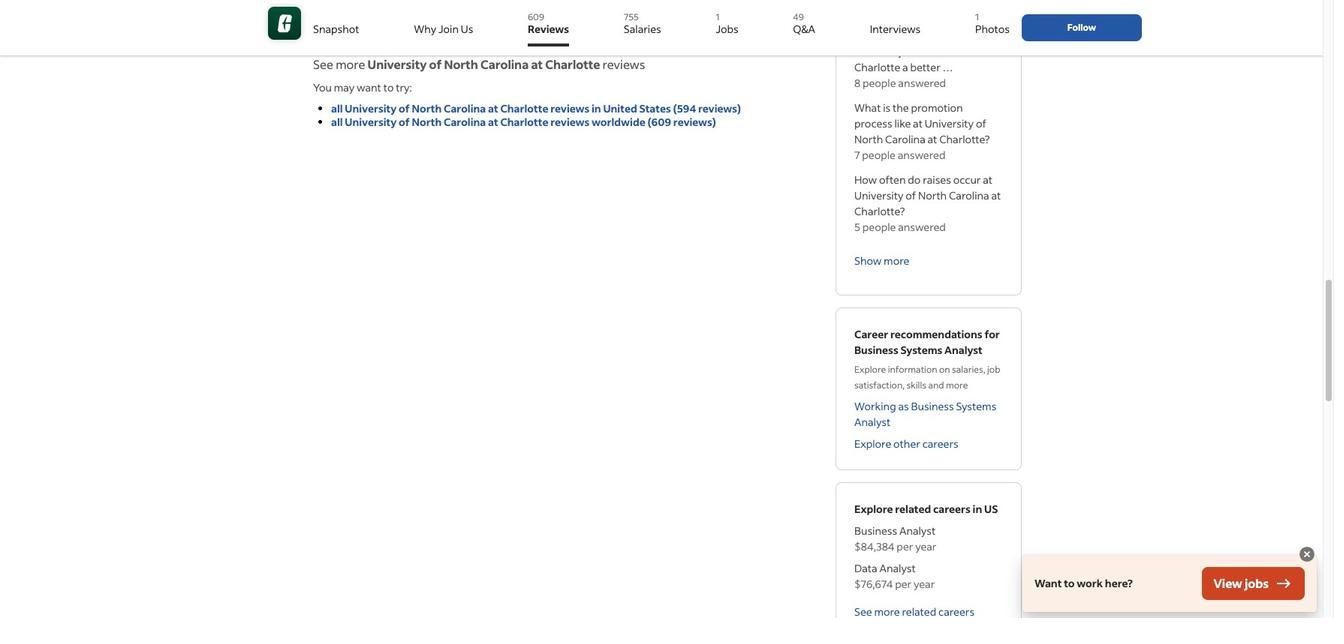 Task type: locate. For each thing, give the bounding box(es) containing it.
people inside how often do raises occur at university of north carolina at charlotte? 5 people answered
[[863, 220, 896, 234]]

analyst
[[945, 343, 983, 357], [855, 415, 891, 430], [900, 524, 936, 539], [880, 562, 916, 576]]

1 vertical spatial careers
[[934, 502, 971, 517]]

answered
[[899, 76, 946, 90], [898, 148, 946, 162], [898, 220, 946, 234]]

in inside the if you were in charge, what would you do to make university of north carolina at charlotte a better … 8 people answered
[[910, 13, 919, 27]]

3 explore from the top
[[855, 502, 893, 517]]

1 horizontal spatial systems
[[956, 400, 997, 414]]

interviews
[[870, 22, 921, 36]]

2 1 from the left
[[976, 11, 979, 23]]

analyst up $84,384 per year link
[[900, 524, 936, 539]]

1 horizontal spatial 1
[[976, 11, 979, 23]]

reviews left united
[[551, 101, 590, 116]]

1 inside 1 jobs
[[716, 11, 720, 23]]

careers
[[923, 437, 959, 451], [934, 502, 971, 517]]

as
[[899, 400, 909, 414]]

follow button
[[1022, 14, 1142, 41]]

0 vertical spatial charlotte?
[[940, 132, 990, 146]]

0 horizontal spatial you
[[863, 13, 882, 27]]

explore other careers link
[[855, 436, 1003, 452]]

0 horizontal spatial in
[[592, 101, 601, 116]]

in
[[910, 13, 919, 27], [592, 101, 601, 116], [973, 502, 983, 517]]

more down the salaries,
[[946, 380, 968, 391]]

2 horizontal spatial in
[[973, 502, 983, 517]]

business down career at bottom
[[855, 343, 899, 357]]

2 people from the top
[[862, 148, 896, 162]]

how often do raises occur at university of north carolina at charlotte? 5 people answered
[[855, 173, 1001, 234]]

promotion
[[911, 101, 963, 115]]

2 vertical spatial people
[[863, 220, 896, 234]]

$76,674
[[855, 578, 893, 592]]

see more university of north carolina at charlotte reviews
[[313, 56, 646, 72]]

2 vertical spatial business
[[855, 524, 898, 539]]

careers up business analyst link
[[934, 502, 971, 517]]

0 vertical spatial business
[[855, 343, 899, 357]]

1 vertical spatial charlotte?
[[855, 204, 905, 219]]

explore inside explore related careers in us business analyst $84,384 per year data analyst $76,674 per year
[[855, 502, 893, 517]]

people right 8 at the top right of the page
[[863, 76, 896, 90]]

in left united
[[592, 101, 601, 116]]

1 vertical spatial you
[[887, 29, 905, 43]]

in left us
[[973, 502, 983, 517]]

0 horizontal spatial to
[[384, 80, 394, 95]]

carolina inside the if you were in charge, what would you do to make university of north carolina at charlotte a better … 8 people answered
[[949, 44, 990, 59]]

1 vertical spatial year
[[914, 578, 935, 592]]

people right 5 at the top of the page
[[863, 220, 896, 234]]

1 horizontal spatial in
[[910, 13, 919, 27]]

per
[[897, 540, 914, 554], [895, 578, 912, 592]]

more up may
[[336, 56, 365, 72]]

per right $76,674
[[895, 578, 912, 592]]

per down business analyst link
[[897, 540, 914, 554]]

$76,674 per year link
[[855, 577, 1003, 593]]

1 vertical spatial explore
[[855, 437, 892, 451]]

1 vertical spatial do
[[908, 173, 921, 187]]

1 1 from the left
[[716, 11, 720, 23]]

explore up $84,384
[[855, 502, 893, 517]]

north inside what is the promotion process like at university of north carolina at charlotte? 7 people answered
[[855, 132, 883, 146]]

in inside you may want to try: all university of north carolina at charlotte reviews in united states (594 reviews) all university of north carolina at charlotte reviews worldwide (609 reviews)
[[592, 101, 601, 116]]

process
[[855, 116, 893, 131]]

0 vertical spatial answered
[[899, 76, 946, 90]]

1
[[716, 11, 720, 23], [976, 11, 979, 23]]

what
[[959, 13, 984, 27]]

related
[[895, 502, 931, 517]]

at inside the if you were in charge, what would you do to make university of north carolina at charlotte a better … 8 people answered
[[992, 44, 1001, 59]]

1 vertical spatial in
[[592, 101, 601, 116]]

1 vertical spatial more
[[884, 253, 910, 268]]

3 people from the top
[[863, 220, 896, 234]]

1 photos
[[976, 11, 1010, 36]]

1 for jobs
[[716, 11, 720, 23]]

of inside how often do raises occur at university of north carolina at charlotte? 5 people answered
[[906, 189, 916, 203]]

explore
[[855, 364, 886, 376], [855, 437, 892, 451], [855, 502, 893, 517]]

1 vertical spatial people
[[862, 148, 896, 162]]

2 vertical spatial in
[[973, 502, 983, 517]]

answered inside the if you were in charge, what would you do to make university of north carolina at charlotte a better … 8 people answered
[[899, 76, 946, 90]]

analyst down working
[[855, 415, 891, 430]]

charlotte? inside how often do raises occur at university of north carolina at charlotte? 5 people answered
[[855, 204, 905, 219]]

view jobs
[[1214, 576, 1269, 592]]

609 reviews
[[528, 11, 569, 36]]

1 vertical spatial per
[[895, 578, 912, 592]]

north inside the if you were in charge, what would you do to make university of north carolina at charlotte a better … 8 people answered
[[918, 44, 947, 59]]

business
[[855, 343, 899, 357], [911, 400, 954, 414], [855, 524, 898, 539]]

carolina
[[949, 44, 990, 59], [481, 56, 529, 72], [444, 101, 486, 116], [444, 115, 486, 129], [886, 132, 926, 146], [949, 189, 990, 203]]

people
[[863, 76, 896, 90], [862, 148, 896, 162], [863, 220, 896, 234]]

charlotte?
[[940, 132, 990, 146], [855, 204, 905, 219]]

0 vertical spatial do
[[907, 29, 920, 43]]

1 explore from the top
[[855, 364, 886, 376]]

north
[[918, 44, 947, 59], [444, 56, 478, 72], [412, 101, 442, 116], [412, 115, 442, 129], [855, 132, 883, 146], [918, 189, 947, 203]]

do
[[907, 29, 920, 43], [908, 173, 921, 187]]

reviews down salaries
[[603, 56, 646, 72]]

1 vertical spatial answered
[[898, 148, 946, 162]]

explore left other
[[855, 437, 892, 451]]

answered down better
[[899, 76, 946, 90]]

1 horizontal spatial more
[[884, 253, 910, 268]]

why join us
[[414, 22, 473, 36]]

1 vertical spatial to
[[384, 80, 394, 95]]

49 q&a
[[793, 11, 816, 36]]

careers down working as business systems analyst link
[[923, 437, 959, 451]]

people right 7
[[862, 148, 896, 162]]

and
[[929, 380, 945, 391]]

0 vertical spatial explore
[[855, 364, 886, 376]]

business up $84,384
[[855, 524, 898, 539]]

people inside what is the promotion process like at university of north carolina at charlotte? 7 people answered
[[862, 148, 896, 162]]

0 horizontal spatial systems
[[901, 343, 943, 357]]

want
[[357, 80, 381, 95]]

you right if in the right of the page
[[863, 13, 882, 27]]

at
[[992, 44, 1001, 59], [531, 56, 543, 72], [488, 101, 498, 116], [488, 115, 498, 129], [913, 116, 923, 131], [928, 132, 938, 146], [983, 173, 993, 187], [992, 189, 1001, 203]]

2 vertical spatial more
[[946, 380, 968, 391]]

more inside career recommendations for business systems analyst explore information on salaries, job satisfaction, skills and more
[[946, 380, 968, 391]]

year
[[916, 540, 937, 554], [914, 578, 935, 592]]

more
[[336, 56, 365, 72], [884, 253, 910, 268], [946, 380, 968, 391]]

year down "data analyst" link
[[914, 578, 935, 592]]

2 vertical spatial answered
[[898, 220, 946, 234]]

0 vertical spatial you
[[863, 13, 882, 27]]

2 explore from the top
[[855, 437, 892, 451]]

2 vertical spatial to
[[1064, 577, 1075, 591]]

follow
[[1068, 22, 1097, 33]]

answered up raises
[[898, 148, 946, 162]]

charlotte? up occur on the right
[[940, 132, 990, 146]]

analyst inside working as business systems analyst explore other careers
[[855, 415, 891, 430]]

systems up information
[[901, 343, 943, 357]]

0 horizontal spatial more
[[336, 56, 365, 72]]

to left work at the bottom of page
[[1064, 577, 1075, 591]]

systems
[[901, 343, 943, 357], [956, 400, 997, 414]]

what
[[855, 101, 881, 115]]

view jobs link
[[1202, 568, 1305, 601]]

university
[[855, 44, 904, 59], [368, 56, 427, 72], [345, 101, 397, 116], [345, 115, 397, 129], [925, 116, 974, 131], [855, 189, 904, 203]]

answered inside how often do raises occur at university of north carolina at charlotte? 5 people answered
[[898, 220, 946, 234]]

2 horizontal spatial more
[[946, 380, 968, 391]]

0 horizontal spatial charlotte?
[[855, 204, 905, 219]]

2 vertical spatial explore
[[855, 502, 893, 517]]

0 vertical spatial more
[[336, 56, 365, 72]]

show more button
[[855, 244, 910, 277]]

worldwide
[[592, 115, 646, 129]]

systems down the salaries,
[[956, 400, 997, 414]]

1 horizontal spatial to
[[922, 29, 932, 43]]

jobs
[[716, 22, 739, 36]]

to
[[922, 29, 932, 43], [384, 80, 394, 95], [1064, 577, 1075, 591]]

job
[[988, 364, 1001, 376]]

0 vertical spatial people
[[863, 76, 896, 90]]

more for see
[[336, 56, 365, 72]]

answered down raises
[[898, 220, 946, 234]]

to down "charge,"
[[922, 29, 932, 43]]

0 vertical spatial careers
[[923, 437, 959, 451]]

charlotte? up 5 at the top of the page
[[855, 204, 905, 219]]

business down and
[[911, 400, 954, 414]]

do down were
[[907, 29, 920, 43]]

join
[[439, 22, 459, 36]]

1 inside 1 photos
[[976, 11, 979, 23]]

interviews link
[[870, 6, 921, 47]]

information
[[888, 364, 938, 376]]

to left try:
[[384, 80, 394, 95]]

1 horizontal spatial you
[[887, 29, 905, 43]]

in for explore
[[973, 502, 983, 517]]

0 horizontal spatial 1
[[716, 11, 720, 23]]

all
[[331, 101, 343, 116], [331, 115, 343, 129]]

analyst up the salaries,
[[945, 343, 983, 357]]

for
[[985, 327, 1000, 342]]

1 horizontal spatial charlotte?
[[940, 132, 990, 146]]

more right show
[[884, 253, 910, 268]]

salaries,
[[952, 364, 986, 376]]

2 all from the top
[[331, 115, 343, 129]]

of inside what is the promotion process like at university of north carolina at charlotte? 7 people answered
[[976, 116, 987, 131]]

want
[[1035, 577, 1062, 591]]

1 people from the top
[[863, 76, 896, 90]]

1 vertical spatial systems
[[956, 400, 997, 414]]

you down were
[[887, 29, 905, 43]]

1 vertical spatial business
[[911, 400, 954, 414]]

in for if
[[910, 13, 919, 27]]

reviews left the worldwide on the top of page
[[551, 115, 590, 129]]

0 vertical spatial in
[[910, 13, 919, 27]]

to inside you may want to try: all university of north carolina at charlotte reviews in united states (594 reviews) all university of north carolina at charlotte reviews worldwide (609 reviews)
[[384, 80, 394, 95]]

explore up satisfaction,
[[855, 364, 886, 376]]

in right were
[[910, 13, 919, 27]]

do right the often
[[908, 173, 921, 187]]

career
[[855, 327, 889, 342]]

reviews
[[603, 56, 646, 72], [551, 101, 590, 116], [551, 115, 590, 129]]

0 vertical spatial to
[[922, 29, 932, 43]]

in inside explore related careers in us business analyst $84,384 per year data analyst $76,674 per year
[[973, 502, 983, 517]]

0 vertical spatial systems
[[901, 343, 943, 357]]

year down business analyst link
[[916, 540, 937, 554]]

more inside button
[[884, 253, 910, 268]]

business inside explore related careers in us business analyst $84,384 per year data analyst $76,674 per year
[[855, 524, 898, 539]]



Task type: vqa. For each thing, say whether or not it's contained in the screenshot.
leftmost in
yes



Task type: describe. For each thing, give the bounding box(es) containing it.
do inside the if you were in charge, what would you do to make university of north carolina at charlotte a better … 8 people answered
[[907, 29, 920, 43]]

snapshot link
[[313, 6, 359, 47]]

recommendations
[[891, 327, 983, 342]]

(609
[[648, 115, 671, 129]]

jobs
[[1245, 576, 1269, 592]]

may
[[334, 80, 355, 95]]

charlotte inside the if you were in charge, what would you do to make university of north carolina at charlotte a better … 8 people answered
[[855, 60, 901, 74]]

…
[[943, 60, 954, 74]]

working
[[855, 400, 897, 414]]

states
[[639, 101, 671, 116]]

755 salaries
[[624, 11, 661, 36]]

salaries
[[624, 22, 661, 36]]

careers inside explore related careers in us business analyst $84,384 per year data analyst $76,674 per year
[[934, 502, 971, 517]]

of inside the if you were in charge, what would you do to make university of north carolina at charlotte a better … 8 people answered
[[906, 44, 916, 59]]

university inside how often do raises occur at university of north carolina at charlotte? 5 people answered
[[855, 189, 904, 203]]

explore inside career recommendations for business systems analyst explore information on salaries, job satisfaction, skills and more
[[855, 364, 886, 376]]

satisfaction,
[[855, 380, 905, 391]]

skills
[[907, 380, 927, 391]]

work
[[1077, 577, 1103, 591]]

close image
[[1299, 546, 1317, 564]]

$84,384
[[855, 540, 895, 554]]

working as business systems analyst explore other careers
[[855, 400, 997, 451]]

often
[[879, 173, 906, 187]]

show more
[[855, 253, 910, 268]]

us
[[985, 502, 998, 517]]

carolina inside what is the promotion process like at university of north carolina at charlotte? 7 people answered
[[886, 132, 926, 146]]

7
[[855, 148, 860, 162]]

snapshot
[[313, 22, 359, 36]]

photos
[[976, 22, 1010, 36]]

explore inside working as business systems analyst explore other careers
[[855, 437, 892, 451]]

q&a
[[793, 22, 816, 36]]

answered inside what is the promotion process like at university of north carolina at charlotte? 7 people answered
[[898, 148, 946, 162]]

business inside working as business systems analyst explore other careers
[[911, 400, 954, 414]]

more for show
[[884, 253, 910, 268]]

if you were in charge, what would you do to make university of north carolina at charlotte a better … 8 people answered
[[855, 13, 1001, 90]]

0 vertical spatial year
[[916, 540, 937, 554]]

8
[[855, 76, 861, 90]]

analyst up $76,674
[[880, 562, 916, 576]]

755
[[624, 11, 639, 23]]

systems inside career recommendations for business systems analyst explore information on salaries, job satisfaction, skills and more
[[901, 343, 943, 357]]

data
[[855, 562, 878, 576]]

49
[[793, 11, 804, 23]]

why join us link
[[414, 6, 473, 47]]

you
[[313, 80, 332, 95]]

career recommendations for business systems analyst explore information on salaries, job satisfaction, skills and more
[[855, 327, 1001, 391]]

reviews) right (594
[[698, 101, 741, 116]]

how
[[855, 173, 877, 187]]

1 jobs
[[716, 11, 739, 36]]

is
[[883, 101, 891, 115]]

were
[[884, 13, 908, 27]]

2 horizontal spatial to
[[1064, 577, 1075, 591]]

a
[[903, 60, 909, 74]]

1 all from the top
[[331, 101, 343, 116]]

make
[[935, 29, 961, 43]]

reviews
[[528, 22, 569, 36]]

show
[[855, 253, 882, 268]]

raises
[[923, 173, 951, 187]]

why
[[414, 22, 437, 36]]

people inside the if you were in charge, what would you do to make university of north carolina at charlotte a better … 8 people answered
[[863, 76, 896, 90]]

what is the promotion process like at university of north carolina at charlotte? 7 people answered
[[855, 101, 990, 162]]

united
[[603, 101, 637, 116]]

see
[[313, 56, 333, 72]]

charlotte? inside what is the promotion process like at university of north carolina at charlotte? 7 people answered
[[940, 132, 990, 146]]

(594
[[673, 101, 696, 116]]

try:
[[396, 80, 412, 95]]

the
[[893, 101, 909, 115]]

university inside the if you were in charge, what would you do to make university of north carolina at charlotte a better … 8 people answered
[[855, 44, 904, 59]]

north inside how often do raises occur at university of north carolina at charlotte? 5 people answered
[[918, 189, 947, 203]]

working as business systems analyst link
[[855, 399, 1003, 430]]

business inside career recommendations for business systems analyst explore information on salaries, job satisfaction, skills and more
[[855, 343, 899, 357]]

other
[[894, 437, 921, 451]]

609
[[528, 11, 545, 23]]

analyst inside career recommendations for business systems analyst explore information on salaries, job satisfaction, skills and more
[[945, 343, 983, 357]]

do inside how often do raises occur at university of north carolina at charlotte? 5 people answered
[[908, 173, 921, 187]]

better
[[911, 60, 941, 74]]

business analyst link
[[855, 523, 1003, 539]]

to inside the if you were in charge, what would you do to make university of north carolina at charlotte a better … 8 people answered
[[922, 29, 932, 43]]

charge,
[[921, 13, 957, 27]]

0 vertical spatial per
[[897, 540, 914, 554]]

1 for photos
[[976, 11, 979, 23]]

carolina inside how often do raises occur at university of north carolina at charlotte? 5 people answered
[[949, 189, 990, 203]]

university inside what is the promotion process like at university of north carolina at charlotte? 7 people answered
[[925, 116, 974, 131]]

want to work here?
[[1035, 577, 1133, 591]]

systems inside working as business systems analyst explore other careers
[[956, 400, 997, 414]]

if
[[855, 13, 861, 27]]

view
[[1214, 576, 1243, 592]]

careers inside working as business systems analyst explore other careers
[[923, 437, 959, 451]]

us
[[461, 22, 473, 36]]

5
[[855, 220, 861, 234]]

explore related careers in us business analyst $84,384 per year data analyst $76,674 per year
[[855, 502, 998, 592]]

$84,384 per year link
[[855, 539, 1003, 555]]

would
[[855, 29, 885, 43]]

reviews) right (609
[[674, 115, 716, 129]]

occur
[[954, 173, 981, 187]]

like
[[895, 116, 911, 131]]

you may want to try: all university of north carolina at charlotte reviews in united states (594 reviews) all university of north carolina at charlotte reviews worldwide (609 reviews)
[[313, 80, 741, 129]]

on
[[940, 364, 951, 376]]

data analyst link
[[855, 561, 1003, 577]]

here?
[[1105, 577, 1133, 591]]



